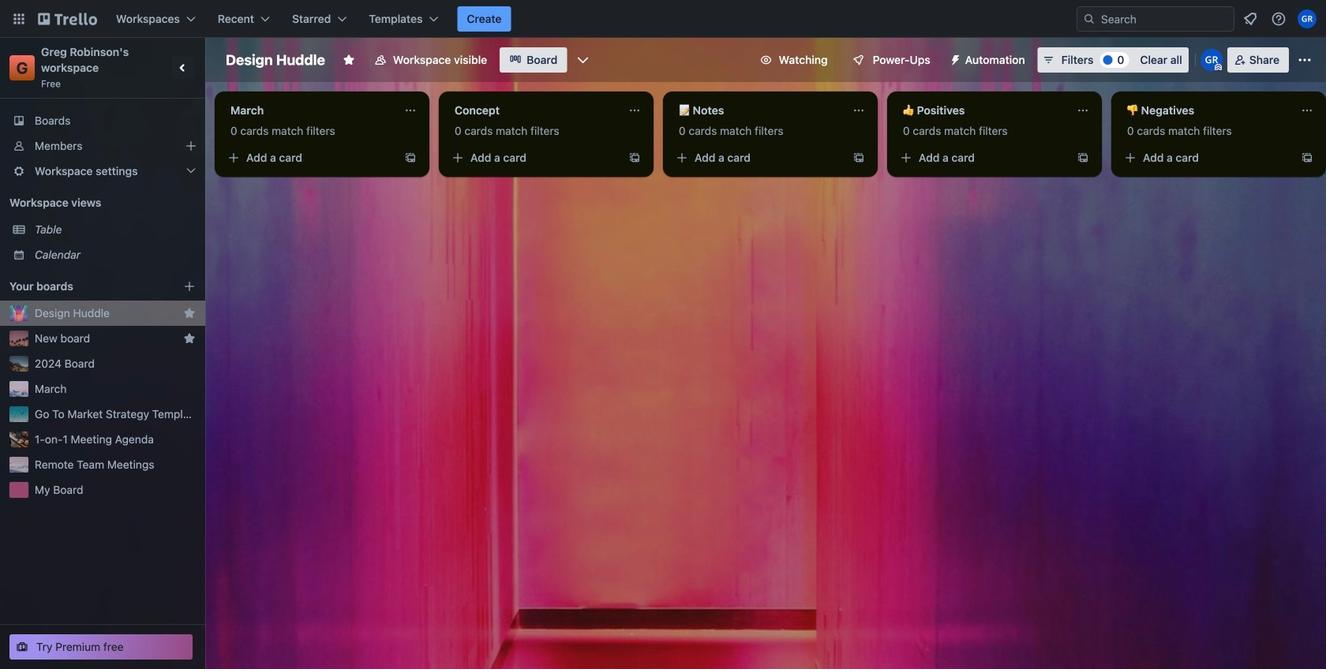 Task type: describe. For each thing, give the bounding box(es) containing it.
workspace navigation collapse icon image
[[172, 57, 194, 79]]

1 create from template… image from the left
[[404, 152, 417, 164]]

2 starred icon image from the top
[[183, 332, 196, 345]]

primary element
[[0, 0, 1327, 38]]

Board name text field
[[218, 47, 333, 73]]

star or unstar board image
[[343, 54, 355, 66]]

your boards with 8 items element
[[9, 277, 160, 296]]

3 create from template… image from the left
[[1077, 152, 1090, 164]]

sm image
[[944, 47, 966, 69]]

search image
[[1084, 13, 1096, 25]]

this member is an admin of this board. image
[[1215, 64, 1222, 71]]



Task type: vqa. For each thing, say whether or not it's contained in the screenshot.
1st Create from template… icon from left
yes



Task type: locate. For each thing, give the bounding box(es) containing it.
back to home image
[[38, 6, 97, 32]]

greg robinson (gregrobinson96) image
[[1298, 9, 1317, 28]]

0 notifications image
[[1242, 9, 1260, 28]]

create from template… image
[[404, 152, 417, 164], [629, 152, 641, 164], [1077, 152, 1090, 164], [1302, 152, 1314, 164]]

2 create from template… image from the left
[[629, 152, 641, 164]]

1 starred icon image from the top
[[183, 307, 196, 320]]

greg robinson (gregrobinson96) image
[[1201, 49, 1223, 71]]

None text field
[[221, 98, 398, 123], [445, 98, 622, 123], [1118, 98, 1295, 123], [221, 98, 398, 123], [445, 98, 622, 123], [1118, 98, 1295, 123]]

4 create from template… image from the left
[[1302, 152, 1314, 164]]

None text field
[[670, 98, 847, 123], [894, 98, 1071, 123], [670, 98, 847, 123], [894, 98, 1071, 123]]

create from template… image
[[853, 152, 866, 164]]

customize views image
[[575, 52, 591, 68]]

Search field
[[1096, 8, 1234, 30]]

1 vertical spatial starred icon image
[[183, 332, 196, 345]]

0 vertical spatial starred icon image
[[183, 307, 196, 320]]

open information menu image
[[1272, 11, 1287, 27]]

starred icon image
[[183, 307, 196, 320], [183, 332, 196, 345]]

add board image
[[183, 280, 196, 293]]

show menu image
[[1298, 52, 1313, 68]]



